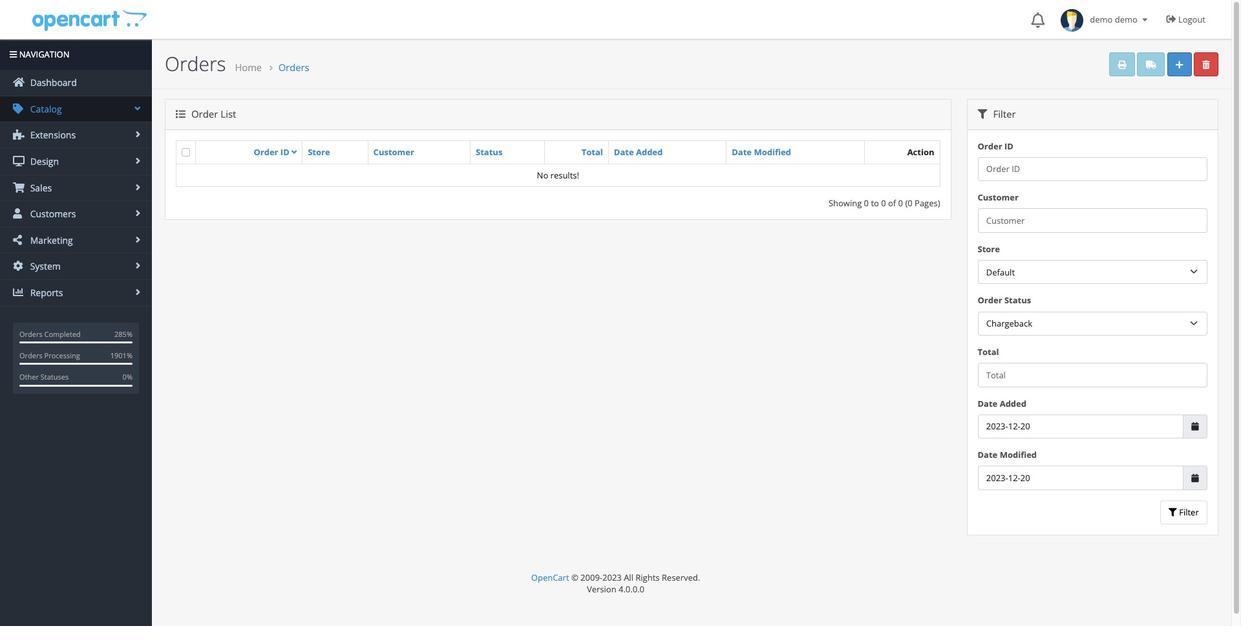 Task type: locate. For each thing, give the bounding box(es) containing it.
0 vertical spatial date modified
[[732, 146, 792, 158]]

1 horizontal spatial total
[[978, 346, 1000, 358]]

0 vertical spatial calendar image
[[1192, 422, 1200, 431]]

1 vertical spatial added
[[1000, 398, 1027, 409]]

demo
[[1091, 14, 1113, 25], [1116, 14, 1138, 25]]

filter button
[[1161, 500, 1208, 525]]

statuses
[[41, 372, 69, 382]]

navigation
[[17, 49, 70, 60]]

demo demo
[[1084, 14, 1141, 25]]

status link
[[476, 146, 503, 158]]

1 calendar image from the top
[[1192, 422, 1200, 431]]

system link
[[0, 254, 152, 279]]

1 horizontal spatial id
[[1005, 140, 1014, 152]]

sign out alt image
[[1167, 14, 1177, 24]]

0 horizontal spatial date added
[[614, 146, 663, 158]]

order id left store link
[[254, 146, 290, 158]]

store
[[308, 146, 330, 158], [978, 243, 1001, 255]]

1 vertical spatial store
[[978, 243, 1001, 255]]

1 horizontal spatial date added
[[978, 398, 1027, 409]]

1 vertical spatial customer
[[978, 192, 1019, 203]]

0 horizontal spatial store
[[308, 146, 330, 158]]

0 horizontal spatial added
[[636, 146, 663, 158]]

0 horizontal spatial filter
[[991, 108, 1017, 121]]

customer
[[374, 146, 415, 158], [978, 192, 1019, 203]]

1 horizontal spatial filter
[[1178, 507, 1200, 518]]

1 horizontal spatial 0
[[882, 197, 887, 209]]

0 horizontal spatial 0
[[865, 197, 869, 209]]

filter
[[991, 108, 1017, 121], [1178, 507, 1200, 518]]

1 demo from the left
[[1091, 14, 1113, 25]]

Order ID text field
[[978, 157, 1208, 181]]

1 horizontal spatial customer
[[978, 192, 1019, 203]]

total down order status
[[978, 346, 1000, 358]]

0 left of
[[882, 197, 887, 209]]

0 horizontal spatial modified
[[754, 146, 792, 158]]

total left date added link in the top of the page
[[582, 146, 603, 158]]

processing
[[44, 351, 80, 360]]

order
[[191, 108, 218, 121], [978, 140, 1003, 152], [254, 146, 278, 158], [978, 295, 1003, 306]]

opencart
[[532, 572, 570, 584]]

orders right home link
[[279, 61, 310, 74]]

1 vertical spatial calendar image
[[1192, 474, 1200, 482]]

showing 0 to 0 of 0 (0 pages)
[[829, 197, 941, 209]]

store up order status
[[978, 243, 1001, 255]]

design link
[[0, 149, 152, 174]]

orders up the other
[[19, 351, 42, 360]]

customer link
[[374, 146, 415, 158]]

Customer text field
[[978, 209, 1208, 233]]

to
[[872, 197, 880, 209]]

date
[[614, 146, 634, 158], [732, 146, 752, 158], [978, 398, 998, 409], [978, 449, 998, 461]]

logout link
[[1158, 0, 1219, 39]]

order id down filter icon
[[978, 140, 1014, 152]]

0 horizontal spatial total
[[582, 146, 603, 158]]

0 left to
[[865, 197, 869, 209]]

1 0 from the left
[[865, 197, 869, 209]]

None checkbox
[[182, 148, 190, 156]]

filter image
[[978, 110, 988, 119]]

1 vertical spatial status
[[1005, 295, 1032, 306]]

0 vertical spatial total
[[582, 146, 603, 158]]

(0
[[906, 197, 913, 209]]

1 vertical spatial date modified
[[978, 449, 1038, 461]]

dashboard
[[28, 76, 77, 89]]

orders link
[[279, 61, 310, 74]]

0%
[[123, 372, 133, 382]]

0 vertical spatial status
[[476, 146, 503, 158]]

2 0 from the left
[[882, 197, 887, 209]]

1 vertical spatial date added
[[978, 398, 1027, 409]]

home
[[235, 61, 262, 74]]

2 horizontal spatial 0
[[899, 197, 904, 209]]

demo right demo demo image
[[1091, 14, 1113, 25]]

orders
[[165, 50, 226, 77], [279, 61, 310, 74], [19, 329, 42, 339], [19, 351, 42, 360]]

filter for filter image
[[1178, 507, 1200, 518]]

total
[[582, 146, 603, 158], [978, 346, 1000, 358]]

1 vertical spatial modified
[[1000, 449, 1038, 461]]

orders for orders processing
[[19, 351, 42, 360]]

store right order id link
[[308, 146, 330, 158]]

date modified link
[[732, 146, 792, 158]]

dashboard link
[[0, 70, 152, 96]]

date modified
[[732, 146, 792, 158], [978, 449, 1038, 461]]

0 horizontal spatial customer
[[374, 146, 415, 158]]

0 vertical spatial store
[[308, 146, 330, 158]]

Total text field
[[978, 363, 1208, 387]]

285%
[[115, 329, 133, 339]]

Date Added text field
[[978, 414, 1184, 439]]

version
[[587, 584, 617, 595]]

1 horizontal spatial demo
[[1116, 14, 1138, 25]]

0 vertical spatial modified
[[754, 146, 792, 158]]

bars image
[[10, 50, 17, 59]]

opencart link
[[532, 572, 570, 584]]

desktop image
[[13, 156, 25, 166]]

0 vertical spatial customer
[[374, 146, 415, 158]]

1 vertical spatial filter
[[1178, 507, 1200, 518]]

store link
[[308, 146, 330, 158]]

logout
[[1179, 14, 1206, 25]]

0 vertical spatial filter
[[991, 108, 1017, 121]]

0 vertical spatial added
[[636, 146, 663, 158]]

2 calendar image from the top
[[1192, 474, 1200, 482]]

0 horizontal spatial date modified
[[732, 146, 792, 158]]

orders up orders processing at the left of page
[[19, 329, 42, 339]]

order status
[[978, 295, 1032, 306]]

calendar image
[[1192, 422, 1200, 431], [1192, 474, 1200, 482]]

0 horizontal spatial id
[[281, 146, 290, 158]]

demo left caret down 'image' at right
[[1116, 14, 1138, 25]]

home link
[[235, 61, 262, 74]]

reports link
[[0, 280, 152, 306]]

all
[[624, 572, 634, 584]]

id
[[1005, 140, 1014, 152], [281, 146, 290, 158]]

©
[[572, 572, 579, 584]]

order id
[[978, 140, 1014, 152], [254, 146, 290, 158]]

modified
[[754, 146, 792, 158], [1000, 449, 1038, 461]]

filter inside button
[[1178, 507, 1200, 518]]

0
[[865, 197, 869, 209], [882, 197, 887, 209], [899, 197, 904, 209]]

customers link
[[0, 201, 152, 227]]

0 left (0
[[899, 197, 904, 209]]

reserved.
[[662, 572, 701, 584]]

pages)
[[915, 197, 941, 209]]

1 horizontal spatial added
[[1000, 398, 1027, 409]]

system
[[28, 260, 61, 273]]

added
[[636, 146, 663, 158], [1000, 398, 1027, 409]]

date added
[[614, 146, 663, 158], [978, 398, 1027, 409]]

status
[[476, 146, 503, 158], [1005, 295, 1032, 306]]

demo demo image
[[1062, 9, 1084, 32]]

0 horizontal spatial demo
[[1091, 14, 1113, 25]]

home image
[[13, 77, 25, 87]]



Task type: vqa. For each thing, say whether or not it's contained in the screenshot.
left Voucher Themes link
no



Task type: describe. For each thing, give the bounding box(es) containing it.
1 horizontal spatial store
[[978, 243, 1001, 255]]

2009-
[[581, 572, 603, 584]]

caret down image
[[1141, 16, 1151, 24]]

tag image
[[13, 103, 25, 114]]

0 horizontal spatial order id
[[254, 146, 290, 158]]

cog image
[[13, 261, 25, 271]]

0 vertical spatial date added
[[614, 146, 663, 158]]

share alt image
[[13, 235, 25, 245]]

of
[[889, 197, 897, 209]]

shopping cart image
[[13, 182, 25, 192]]

marketing
[[28, 234, 73, 246]]

design
[[28, 155, 59, 168]]

demo demo link
[[1055, 0, 1158, 39]]

results!
[[551, 169, 580, 181]]

1 horizontal spatial date modified
[[978, 449, 1038, 461]]

puzzle piece image
[[13, 130, 25, 140]]

1901%
[[110, 351, 133, 360]]

order id link
[[254, 146, 297, 158]]

orders completed
[[19, 329, 81, 339]]

0 horizontal spatial status
[[476, 146, 503, 158]]

Date Modified text field
[[978, 466, 1184, 490]]

extensions link
[[0, 122, 152, 148]]

other
[[19, 372, 39, 382]]

date added link
[[614, 146, 663, 158]]

order list
[[189, 108, 236, 121]]

1 vertical spatial total
[[978, 346, 1000, 358]]

orders for orders completed
[[19, 329, 42, 339]]

no
[[537, 169, 549, 181]]

4.0.0.0
[[619, 584, 645, 595]]

filter image
[[1169, 509, 1178, 517]]

extensions
[[28, 129, 76, 141]]

add new image
[[1177, 61, 1184, 69]]

orders processing
[[19, 351, 80, 360]]

marketing link
[[0, 228, 152, 253]]

orders up list image
[[165, 50, 226, 77]]

rights
[[636, 572, 660, 584]]

catalog
[[28, 103, 62, 115]]

list
[[221, 108, 236, 121]]

action
[[908, 146, 935, 158]]

customers
[[28, 208, 76, 220]]

calendar image for date modified
[[1192, 474, 1200, 482]]

reports
[[28, 287, 63, 299]]

orders for orders link
[[279, 61, 310, 74]]

completed
[[44, 329, 81, 339]]

opencart © 2009-2023 all rights reserved. version 4.0.0.0
[[532, 572, 701, 595]]

no results!
[[537, 169, 580, 181]]

user image
[[13, 208, 25, 219]]

list image
[[176, 110, 186, 119]]

sales
[[28, 181, 52, 194]]

delete image
[[1203, 61, 1211, 69]]

showing
[[829, 197, 862, 209]]

total link
[[582, 146, 603, 158]]

bell image
[[1032, 12, 1045, 28]]

1 horizontal spatial modified
[[1000, 449, 1038, 461]]

chart bar image
[[13, 287, 25, 298]]

other statuses
[[19, 372, 69, 382]]

sales link
[[0, 175, 152, 201]]

2023
[[603, 572, 622, 584]]

3 0 from the left
[[899, 197, 904, 209]]

opencart image
[[31, 7, 147, 31]]

2 demo from the left
[[1116, 14, 1138, 25]]

calendar image for date added
[[1192, 422, 1200, 431]]

1 horizontal spatial order id
[[978, 140, 1014, 152]]

1 horizontal spatial status
[[1005, 295, 1032, 306]]

filter for filter icon
[[991, 108, 1017, 121]]

catalog link
[[0, 96, 152, 122]]



